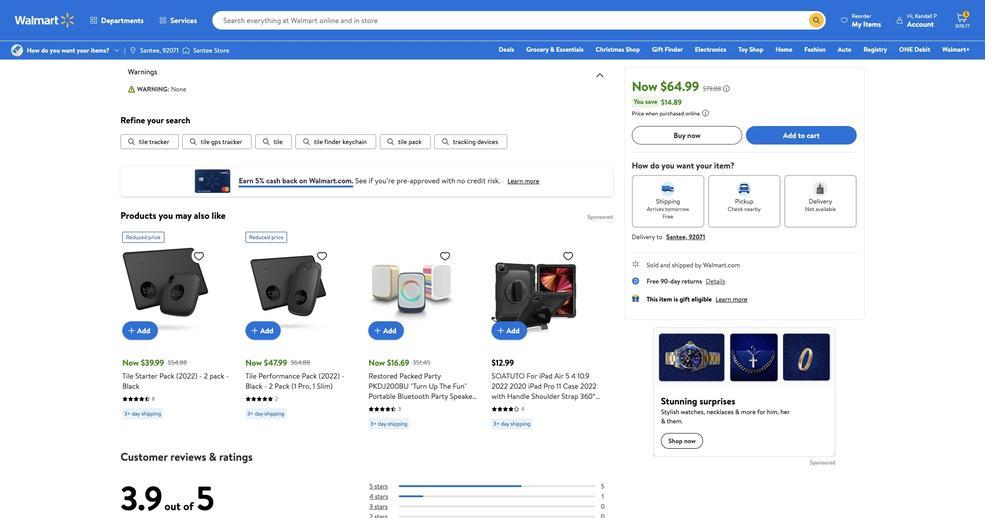 Task type: locate. For each thing, give the bounding box(es) containing it.
with inside '$12.99 soatuto for ipad air 5 4 10.9 2022 2020 ipad pro 11 case 2022 with handle shoulder strap 360° kickstand 3 layer protective armmor case for ipad pro 11 inch, ipad air 5th 4th gen 10.9 - black+black'
[[492, 391, 506, 402]]

 image
[[11, 44, 23, 56], [182, 46, 190, 55], [129, 47, 137, 54]]

1 up 0
[[602, 492, 604, 501]]

1 vertical spatial your
[[147, 114, 164, 126]]

1 reduced from the left
[[126, 233, 147, 241]]

11 left strap
[[557, 381, 561, 391]]

pack left (1
[[275, 381, 290, 391]]

my
[[852, 19, 862, 29]]

progress bar for 1
[[399, 496, 596, 498]]

gps
[[211, 137, 221, 147]]

day down blue on the bottom
[[378, 420, 386, 428]]

tracker right 'gps'
[[222, 137, 242, 147]]

and
[[128, 37, 138, 46], [661, 260, 671, 270]]

now up "you"
[[632, 77, 658, 95]]

do up shipping
[[651, 160, 660, 171]]

add to favorites list, tile starter pack (2022) - 2 pack - black image
[[194, 251, 205, 262]]

0 horizontal spatial item
[[189, 27, 201, 36]]

0 horizontal spatial tile
[[122, 371, 134, 381]]

2 tile from the left
[[201, 137, 210, 147]]

0 horizontal spatial how
[[27, 46, 40, 55]]

1 horizontal spatial 10.9
[[578, 371, 590, 381]]

5 inside 5 $178.77
[[965, 10, 968, 18]]

2 black from the left
[[246, 381, 263, 391]]

1 horizontal spatial you
[[159, 209, 173, 222]]

1 horizontal spatial your
[[147, 114, 164, 126]]

to
[[557, 18, 564, 27]]

tracking devices list item
[[435, 135, 508, 149]]

add button
[[122, 322, 158, 340], [246, 322, 281, 340], [369, 322, 404, 340], [492, 322, 527, 340]]

1 progress bar from the top
[[399, 486, 596, 487]]

earn 5% cash back on walmart.com. see if you're pre-approved with no credit risk.
[[239, 175, 500, 186]]

1 vertical spatial sponsored
[[810, 459, 836, 466]]

3 down 'bluetooth'
[[398, 405, 401, 413]]

santee, 92071
[[140, 46, 179, 55]]

add to cart image for restored packed party pkdj200bu "turn up the fun" portable bluetooth party speaker, blue (refurbished) image on the left
[[372, 325, 383, 336]]

price
[[148, 233, 161, 241], [272, 233, 284, 241]]

add up $16.69 in the left of the page
[[383, 326, 397, 336]]

arrives
[[647, 205, 664, 213]]

3 product group from the left
[[369, 228, 479, 433]]

your left items?
[[77, 46, 89, 55]]

party down the $51.45
[[424, 371, 441, 381]]

to for add to cart
[[799, 130, 805, 140]]

party up purchase.
[[275, 27, 289, 36]]

1 vertical spatial you
[[662, 160, 675, 171]]

please
[[128, 18, 146, 27]]

1 vertical spatial delivery
[[632, 232, 655, 242]]

2 product group from the left
[[246, 228, 356, 433]]

credit
[[467, 175, 486, 186]]

tile inside 'list item'
[[398, 137, 407, 147]]

$64.88
[[291, 358, 310, 367]]

legal information image
[[702, 109, 710, 117]]

tile for tile finder keychain
[[314, 137, 323, 147]]

- inside '$12.99 soatuto for ipad air 5 4 10.9 2022 2020 ipad pro 11 case 2022 with handle shoulder strap 360° kickstand 3 layer protective armmor case for ipad pro 11 inch, ipad air 5th 4th gen 10.9 - black+black'
[[573, 422, 575, 432]]

2 progress bar from the top
[[399, 496, 596, 498]]

pro right for
[[544, 381, 555, 391]]

$54.88
[[168, 358, 187, 367]]

now for now $16.69 $51.45 restored packed party pkdj200bu "turn up the fun" portable bluetooth party speaker, blue (refurbished)
[[369, 357, 385, 369]]

shop right "toy"
[[750, 45, 764, 54]]

tracker down refine your search
[[149, 137, 169, 147]]

want left items?
[[62, 46, 75, 55]]

(2022) for now $39.99
[[176, 371, 198, 381]]

10.9 right gen
[[559, 422, 571, 432]]

0 vertical spatial 92071
[[163, 46, 179, 55]]

2 horizontal spatial for
[[538, 412, 547, 422]]

to inside button
[[799, 130, 805, 140]]

add up $39.99
[[137, 326, 150, 336]]

1 vertical spatial 10.9
[[559, 422, 571, 432]]

an
[[180, 27, 187, 36]]

1 vertical spatial for
[[225, 27, 234, 36]]

gift finder link
[[648, 44, 687, 54]]

0 horizontal spatial price
[[148, 233, 161, 241]]

0 horizontal spatial learn
[[508, 176, 523, 186]]

one debit
[[900, 45, 931, 54]]

2 add to cart image from the left
[[496, 325, 507, 336]]

stars up 4 stars
[[375, 482, 388, 491]]

pro down strap
[[564, 412, 575, 422]]

1 horizontal spatial tile
[[246, 371, 257, 381]]

2 horizontal spatial by
[[695, 260, 702, 270]]

& left 'ratings'
[[209, 449, 217, 465]]

with
[[442, 175, 456, 186], [492, 391, 506, 402]]

differ
[[419, 18, 434, 27]]

save
[[646, 97, 658, 106]]

now for now $39.99 $54.88 tile starter pack (2022) - 2 pack - black
[[122, 357, 139, 369]]

add for restored packed party pkdj200bu "turn up the fun" portable bluetooth party speaker, blue (refurbished) image on the left
[[383, 326, 397, 336]]

(2022) right the pro,
[[319, 371, 340, 381]]

0 horizontal spatial third
[[260, 27, 273, 36]]

0 vertical spatial delivery
[[809, 197, 833, 206]]

with left no
[[442, 175, 456, 186]]

0 horizontal spatial to
[[250, 37, 256, 46]]

warranty right item's
[[191, 37, 216, 46]]

pack for $39.99
[[159, 371, 174, 381]]

add to cart image for tile starter pack (2022) - 2 pack - black image
[[126, 325, 137, 336]]

5 for 5 stars
[[370, 482, 373, 491]]

0 horizontal spatial pro
[[544, 381, 555, 391]]

tile up "pre-"
[[398, 137, 407, 147]]

(2022) inside now $39.99 $54.88 tile starter pack (2022) - 2 pack - black
[[176, 371, 198, 381]]

delivery inside delivery not available
[[809, 197, 833, 206]]

party up seller,
[[334, 18, 349, 27]]

5 up 0
[[601, 482, 605, 491]]

progress bar for 0
[[399, 506, 596, 508]]

0 horizontal spatial may
[[175, 209, 192, 222]]

2 horizontal spatial 4
[[572, 371, 576, 381]]

learn down details button at bottom
[[716, 295, 732, 304]]

1 add button from the left
[[122, 322, 158, 340]]

$178.77
[[956, 23, 970, 29]]

2 inside now $39.99 $54.88 tile starter pack (2022) - 2 pack - black
[[204, 371, 208, 381]]

1 vertical spatial pack
[[210, 371, 224, 381]]

handle
[[507, 391, 530, 402]]

2022 left '2020'
[[492, 381, 508, 391]]

free inside shipping arrives tomorrow free
[[663, 212, 674, 220]]

tile finder keychain
[[314, 137, 367, 147]]

 image left santee
[[182, 46, 190, 55]]

tile inside now $47.99 $64.88 tile performance pack (2022) - black - 2 pack (1 pro, 1 slim)
[[246, 371, 257, 381]]

3 tile from the left
[[274, 137, 283, 147]]

price for $47.99
[[272, 233, 284, 241]]

warning image
[[128, 85, 135, 93]]

toy shop
[[739, 45, 764, 54]]

home link
[[772, 44, 797, 54]]

pack down $54.88 on the bottom of the page
[[159, 371, 174, 381]]

0 horizontal spatial delivery
[[632, 232, 655, 242]]

more right "risk."
[[525, 176, 540, 186]]

store
[[214, 46, 229, 55]]

0 horizontal spatial more
[[525, 176, 540, 186]]

shipping
[[656, 197, 680, 206]]

1 horizontal spatial want
[[677, 160, 694, 171]]

refine
[[121, 114, 145, 126]]

1 shop from the left
[[626, 45, 640, 54]]

2 horizontal spatial you
[[662, 160, 675, 171]]

1 2022 from the left
[[492, 381, 508, 391]]

0 horizontal spatial pack
[[159, 371, 174, 381]]

tile left 'gps'
[[201, 137, 210, 147]]

the down those
[[459, 27, 469, 36]]

0 horizontal spatial shop
[[626, 45, 640, 54]]

4 progress bar from the top
[[399, 516, 596, 518]]

to for delivery to santee, 92071
[[657, 232, 663, 242]]

item right an on the top
[[189, 27, 201, 36]]

1 inside now $47.99 $64.88 tile performance pack (2022) - black - 2 pack (1 pro, 1 slim)
[[313, 381, 315, 391]]

1 tracker from the left
[[149, 137, 169, 147]]

reorder my items
[[852, 12, 882, 29]]

1 horizontal spatial reduced price
[[249, 233, 284, 241]]

2 horizontal spatial 2
[[275, 395, 278, 403]]

0 horizontal spatial tracker
[[149, 137, 169, 147]]

3+ day shipping down performance at the left of the page
[[247, 410, 284, 418]]

0 vertical spatial &
[[551, 45, 555, 54]]

add to cart image for soatuto for ipad air 5 4 10.9 2022 2020 ipad pro 11 case 2022 with handle shoulder strap 360° kickstand 3 layer protective armmor case for ipad pro 11 inch, ipad air 5th 4th gen 10.9 - black+black image
[[496, 325, 507, 336]]

2 tracker from the left
[[222, 137, 242, 147]]

tile for tile
[[274, 137, 283, 147]]

2 horizontal spatial pack
[[302, 371, 317, 381]]

day down performance at the left of the page
[[255, 410, 263, 418]]

also
[[194, 209, 210, 222]]

want down buy now button
[[677, 160, 694, 171]]

tile left the starter on the bottom of page
[[122, 371, 134, 381]]

to
[[250, 37, 256, 46], [799, 130, 805, 140], [657, 232, 663, 242]]

2 reduced price from the left
[[249, 233, 284, 241]]

tile for now $47.99
[[246, 371, 257, 381]]

0 horizontal spatial 2022
[[492, 381, 508, 391]]

1 horizontal spatial santee,
[[667, 232, 688, 242]]

buy now button
[[632, 126, 743, 145]]

1 horizontal spatial how
[[632, 160, 649, 171]]

1 vertical spatial stars
[[375, 492, 388, 501]]

5 tile from the left
[[398, 137, 407, 147]]

pack for $47.99
[[302, 371, 317, 381]]

to inside "please be aware that the warranty terms on items offered for sale by third party marketplace sellers may differ from those displayed in this section (if any). to confirm warranty terms on an item offered for sale by a third party marketplace seller, please use the 'contact seller' feature on the third party marketplace seller's information page and request the item's warranty terms prior to purchase."
[[250, 37, 256, 46]]

earn
[[239, 175, 254, 186]]

tile tracker button
[[121, 135, 179, 149]]

(2022) for now $47.99
[[319, 371, 340, 381]]

hi, kendall p account
[[907, 12, 938, 29]]

1 vertical spatial free
[[647, 277, 659, 286]]

1 vertical spatial with
[[492, 391, 506, 402]]

and right |
[[128, 37, 138, 46]]

tile for tile tracker
[[139, 137, 148, 147]]

2 vertical spatial you
[[159, 209, 173, 222]]

1 horizontal spatial free
[[663, 212, 674, 220]]

& right grocery
[[551, 45, 555, 54]]

the right use
[[375, 27, 384, 36]]

tile for now $39.99
[[122, 371, 134, 381]]

3+ day shipping up black+black
[[494, 420, 531, 428]]

warranty
[[197, 18, 222, 27], [128, 27, 152, 36], [191, 37, 216, 46]]

0 horizontal spatial 11
[[557, 381, 561, 391]]

section
[[513, 18, 534, 27]]

5 up 4 stars
[[370, 482, 373, 491]]

tile pack list item
[[380, 135, 431, 149]]

4 up strap
[[572, 371, 576, 381]]

pack inside now $39.99 $54.88 tile starter pack (2022) - 2 pack - black
[[159, 371, 174, 381]]

2 add to cart image from the left
[[372, 325, 383, 336]]

1 horizontal spatial  image
[[129, 47, 137, 54]]

2 vertical spatial warranty
[[191, 37, 216, 46]]

$79.88
[[703, 84, 721, 93]]

0 horizontal spatial add to cart image
[[126, 325, 137, 336]]

0 vertical spatial case
[[563, 381, 579, 391]]

1 vertical spatial 11
[[577, 412, 582, 422]]

1 horizontal spatial marketplace
[[350, 18, 385, 27]]

4 for 4
[[521, 405, 525, 413]]

1 price from the left
[[148, 233, 161, 241]]

add for soatuto for ipad air 5 4 10.9 2022 2020 ipad pro 11 case 2022 with handle shoulder strap 360° kickstand 3 layer protective armmor case for ipad pro 11 inch, ipad air 5th 4th gen 10.9 - black+black image
[[507, 326, 520, 336]]

4 inside '$12.99 soatuto for ipad air 5 4 10.9 2022 2020 ipad pro 11 case 2022 with handle shoulder strap 360° kickstand 3 layer protective armmor case for ipad pro 11 inch, ipad air 5th 4th gen 10.9 - black+black'
[[572, 371, 576, 381]]

3 add button from the left
[[369, 322, 404, 340]]

1 (2022) from the left
[[176, 371, 198, 381]]

product group containing $12.99
[[492, 228, 602, 442]]

1 horizontal spatial may
[[406, 18, 417, 27]]

add button for the tile performance pack (2022) -  black - 2 pack (1 pro, 1 slim) image
[[246, 322, 281, 340]]

warranty right services
[[197, 18, 222, 27]]

1 vertical spatial more
[[733, 295, 748, 304]]

tracker
[[149, 137, 169, 147], [222, 137, 242, 147]]

want
[[62, 46, 75, 55], [677, 160, 694, 171]]

this
[[502, 18, 512, 27]]

pack down $64.88
[[302, 371, 317, 381]]

now $64.99
[[632, 77, 699, 95]]

tracker inside list item
[[222, 137, 242, 147]]

sold
[[647, 260, 659, 270]]

delivery up sold
[[632, 232, 655, 242]]

tile inside list item
[[201, 137, 210, 147]]

stars down 5 stars
[[375, 492, 388, 501]]

tile up the cash
[[274, 137, 283, 147]]

and right sold
[[661, 260, 671, 270]]

marketplace left seller,
[[291, 27, 326, 36]]

your up tile tracker
[[147, 114, 164, 126]]

tile performance pack (2022) -  black - 2 pack (1 pro, 1 slim) image
[[246, 247, 331, 333]]

0 horizontal spatial air
[[507, 422, 516, 432]]

protective
[[549, 402, 583, 412]]

product group containing now $47.99
[[246, 228, 356, 433]]

0 vertical spatial santee,
[[140, 46, 161, 55]]

4 product group from the left
[[492, 228, 602, 442]]

1 product group from the left
[[122, 228, 233, 433]]

fashion link
[[801, 44, 830, 54]]

2022 right strap
[[581, 381, 597, 391]]

your for how do you want your item?
[[696, 160, 712, 171]]

5th
[[518, 422, 529, 432]]

1 horizontal spatial shop
[[750, 45, 764, 54]]

tile pack button
[[380, 135, 431, 149]]

delivery for not
[[809, 197, 833, 206]]

essentials
[[556, 45, 584, 54]]

now inside now $39.99 $54.88 tile starter pack (2022) - 2 pack - black
[[122, 357, 139, 369]]

back
[[282, 175, 298, 186]]

5 up $178.77
[[965, 10, 968, 18]]

0 horizontal spatial you
[[50, 46, 60, 55]]

0 vertical spatial 1
[[313, 381, 315, 391]]

1 horizontal spatial party
[[334, 18, 349, 27]]

11
[[557, 381, 561, 391], [577, 412, 582, 422]]

2 reduced from the left
[[249, 233, 270, 241]]

add button up $16.69 in the left of the page
[[369, 322, 404, 340]]

now inside now $47.99 $64.88 tile performance pack (2022) - black - 2 pack (1 pro, 1 slim)
[[246, 357, 262, 369]]

walmart.com
[[703, 260, 740, 270]]

1 add to cart image from the left
[[249, 325, 260, 336]]

party down in
[[485, 27, 500, 36]]

party left fun"
[[431, 391, 448, 402]]

0 horizontal spatial 2
[[204, 371, 208, 381]]

marketplace down section
[[501, 27, 536, 36]]

3 progress bar from the top
[[399, 506, 596, 508]]

you up intent image for shipping
[[662, 160, 675, 171]]

0 horizontal spatial and
[[128, 37, 138, 46]]

0 horizontal spatial sale
[[235, 27, 246, 36]]

day
[[671, 277, 680, 286], [132, 410, 140, 418], [255, 410, 263, 418], [378, 420, 386, 428], [501, 420, 510, 428]]

2 add button from the left
[[246, 322, 281, 340]]

tile gps tracker list item
[[182, 135, 252, 149]]

2 vertical spatial to
[[657, 232, 663, 242]]

add to cart image
[[126, 325, 137, 336], [496, 325, 507, 336]]

4 tile from the left
[[314, 137, 323, 147]]

1 vertical spatial learn
[[716, 295, 732, 304]]

1 vertical spatial 4
[[521, 405, 525, 413]]

2 price from the left
[[272, 233, 284, 241]]

shop for christmas shop
[[626, 45, 640, 54]]

add button up $39.99
[[122, 322, 158, 340]]

how down the walmart image
[[27, 46, 40, 55]]

learn inside capital one  earn 5% cash back on walmart.com. see if you're pre-approved with no credit risk. learn more element
[[508, 176, 523, 186]]

case down "handle"
[[520, 412, 536, 422]]

walmart image
[[15, 13, 75, 28]]

 image for santee, 92071
[[129, 47, 137, 54]]

add to cart image for the tile performance pack (2022) -  black - 2 pack (1 pro, 1 slim) image
[[249, 325, 260, 336]]

0 horizontal spatial reduced price
[[126, 233, 161, 241]]

4 add button from the left
[[492, 322, 527, 340]]

now left $47.99
[[246, 357, 262, 369]]

armmor
[[492, 412, 519, 422]]

1 tile from the left
[[122, 371, 134, 381]]

(2022) inside now $47.99 $64.88 tile performance pack (2022) - black - 2 pack (1 pro, 1 slim)
[[319, 371, 340, 381]]

delivery
[[809, 197, 833, 206], [632, 232, 655, 242]]

price
[[632, 109, 644, 117]]

grocery & essentials link
[[522, 44, 588, 54]]

shipping down the '(refurbished)'
[[388, 420, 408, 428]]

on left items
[[241, 18, 248, 27]]

0 vertical spatial pack
[[409, 137, 422, 147]]

1 horizontal spatial case
[[563, 381, 579, 391]]

0 vertical spatial pro
[[544, 381, 555, 391]]

learn more about strikethrough prices image
[[723, 85, 731, 92]]

stars for 5 stars
[[375, 482, 388, 491]]

the
[[186, 18, 196, 27], [375, 27, 384, 36], [459, 27, 469, 36], [162, 37, 172, 46]]

refine your search
[[121, 114, 190, 126]]

0 vertical spatial terms
[[223, 18, 240, 27]]

1 horizontal spatial pack
[[275, 381, 290, 391]]

0 vertical spatial item
[[189, 27, 201, 36]]

your left item?
[[696, 160, 712, 171]]

for right items
[[289, 18, 298, 27]]

progress bar
[[399, 486, 596, 487], [399, 496, 596, 498], [399, 506, 596, 508], [399, 516, 596, 518]]

pickup check nearby
[[728, 197, 761, 213]]

account
[[907, 19, 934, 29]]

stars for 4 stars
[[375, 492, 388, 501]]

$12.99
[[492, 357, 514, 369]]

santee store
[[193, 46, 229, 55]]

2 shop from the left
[[750, 45, 764, 54]]

a
[[255, 27, 258, 36]]

santee, down the tomorrow
[[667, 232, 688, 242]]

1 horizontal spatial reduced
[[249, 233, 270, 241]]

starter
[[135, 371, 158, 381]]

walmart+
[[943, 45, 970, 54]]

2022
[[492, 381, 508, 391], [581, 381, 597, 391]]

soatuto for ipad air 5 4 10.9 2022 2020 ipad pro 11 case 2022 with handle shoulder strap 360° kickstand 3 layer protective armmor case for ipad pro 11 inch, ipad air 5th 4th gen 10.9 - black+black image
[[492, 247, 578, 333]]

day down the starter on the bottom of page
[[132, 410, 140, 418]]

2 horizontal spatial 3
[[524, 402, 528, 412]]

to down the 'a'
[[250, 37, 256, 46]]

1 add to cart image from the left
[[126, 325, 137, 336]]

2 (2022) from the left
[[319, 371, 340, 381]]

layer
[[530, 402, 547, 412]]

may inside "please be aware that the warranty terms on items offered for sale by third party marketplace sellers may differ from those displayed in this section (if any). to confirm warranty terms on an item offered for sale by a third party marketplace seller, please use the 'contact seller' feature on the third party marketplace seller's information page and request the item's warranty terms prior to purchase."
[[406, 18, 417, 27]]

0 horizontal spatial 4
[[370, 492, 374, 501]]

tile tracker
[[139, 137, 169, 147]]

add to cart image
[[249, 325, 260, 336], [372, 325, 383, 336]]

1 horizontal spatial add to cart image
[[496, 325, 507, 336]]

0 vertical spatial 10.9
[[578, 371, 590, 381]]

may up seller'
[[406, 18, 417, 27]]

soatuto
[[492, 371, 525, 381]]

this
[[647, 295, 658, 304]]

intent image for pickup image
[[737, 182, 752, 196]]

to left santee, 92071 button
[[657, 232, 663, 242]]

11 left the inch,
[[577, 412, 582, 422]]

$39.99
[[141, 357, 164, 369]]

tile inside now $39.99 $54.88 tile starter pack (2022) - 2 pack - black
[[122, 371, 134, 381]]

grocery
[[526, 45, 549, 54]]

free left 90-
[[647, 277, 659, 286]]

2 horizontal spatial  image
[[182, 46, 190, 55]]

more
[[525, 176, 540, 186], [733, 295, 748, 304]]

0 horizontal spatial free
[[647, 277, 659, 286]]

marketplace
[[350, 18, 385, 27], [291, 27, 326, 36], [501, 27, 536, 36]]

how for how do you want your item?
[[632, 160, 649, 171]]

2 horizontal spatial third
[[470, 27, 484, 36]]

approved
[[410, 175, 440, 186]]

offered up santee store
[[203, 27, 224, 36]]

0 horizontal spatial sponsored
[[588, 213, 613, 221]]

2 2022 from the left
[[581, 381, 597, 391]]

1 horizontal spatial to
[[657, 232, 663, 242]]

1 tile from the left
[[139, 137, 148, 147]]

1 black from the left
[[122, 381, 139, 391]]

returns
[[682, 277, 702, 286]]

1 horizontal spatial pack
[[409, 137, 422, 147]]

seller's
[[538, 27, 556, 36]]

for up store
[[225, 27, 234, 36]]

2 tile from the left
[[246, 371, 257, 381]]

now
[[632, 77, 658, 95], [122, 357, 139, 369], [246, 357, 262, 369], [369, 357, 385, 369]]

your for how do you want your items?
[[77, 46, 89, 55]]

now inside now $16.69 $51.45 restored packed party pkdj200bu "turn up the fun" portable bluetooth party speaker, blue (refurbished)
[[369, 357, 385, 369]]

product group containing now $16.69
[[369, 228, 479, 433]]

"turn
[[411, 381, 427, 391]]

0 vertical spatial want
[[62, 46, 75, 55]]

intent image for delivery image
[[814, 182, 828, 196]]

third up seller,
[[319, 18, 333, 27]]

0 horizontal spatial offered
[[203, 27, 224, 36]]

product group
[[122, 228, 233, 433], [246, 228, 356, 433], [369, 228, 479, 433], [492, 228, 602, 442]]

item inside "please be aware that the warranty terms on items offered for sale by third party marketplace sellers may differ from those displayed in this section (if any). to confirm warranty terms on an item offered for sale by a third party marketplace seller, please use the 'contact seller' feature on the third party marketplace seller's information page and request the item's warranty terms prior to purchase."
[[189, 27, 201, 36]]

air
[[555, 371, 564, 381], [507, 422, 516, 432]]

you save $14.89
[[634, 97, 682, 107]]

now for now $47.99 $64.88 tile performance pack (2022) - black - 2 pack (1 pro, 1 slim)
[[246, 357, 262, 369]]

1 right the pro,
[[313, 381, 315, 391]]

(2022) down $54.88 on the bottom of the page
[[176, 371, 198, 381]]

0 horizontal spatial  image
[[11, 44, 23, 56]]

pack inside now $39.99 $54.88 tile starter pack (2022) - 2 pack - black
[[210, 371, 224, 381]]

 image down the walmart image
[[11, 44, 23, 56]]

4 stars
[[370, 492, 388, 501]]

black inside now $39.99 $54.88 tile starter pack (2022) - 2 pack - black
[[122, 381, 139, 391]]

stars for 3 stars
[[375, 502, 388, 512]]

add left cart
[[784, 130, 797, 140]]

gift finder
[[652, 45, 683, 54]]

warranty down please
[[128, 27, 152, 36]]

0 horizontal spatial santee,
[[140, 46, 161, 55]]

delivery for to
[[632, 232, 655, 242]]

0 horizontal spatial your
[[77, 46, 89, 55]]

3 down 4 stars
[[370, 502, 373, 512]]

for down the shoulder
[[538, 412, 547, 422]]

shop right christmas
[[626, 45, 640, 54]]

1 vertical spatial terms
[[154, 27, 170, 36]]

learn right "risk."
[[508, 176, 523, 186]]

now up the starter on the bottom of page
[[122, 357, 139, 369]]

reduced for $39.99
[[126, 233, 147, 241]]

1 horizontal spatial black
[[246, 381, 263, 391]]

add button up $47.99
[[246, 322, 281, 340]]

list
[[121, 135, 613, 149]]

1 horizontal spatial and
[[661, 260, 671, 270]]

tile left performance at the left of the page
[[246, 371, 257, 381]]

1 reduced price from the left
[[126, 233, 161, 241]]

tile for tile pack
[[398, 137, 407, 147]]

restored
[[369, 371, 398, 381]]

tile down refine on the left top
[[139, 137, 148, 147]]



Task type: vqa. For each thing, say whether or not it's contained in the screenshot.
THE DESIGN
no



Task type: describe. For each thing, give the bounding box(es) containing it.
ipad right layer
[[549, 412, 562, 422]]

use
[[364, 27, 373, 36]]

pack inside tile pack button
[[409, 137, 422, 147]]

products
[[121, 209, 156, 222]]

1 vertical spatial 1
[[602, 492, 604, 501]]

gifting made easy image
[[632, 295, 639, 302]]

intent image for shipping image
[[661, 182, 676, 196]]

reduced price for $39.99
[[126, 233, 161, 241]]

do for how do you want your item?
[[651, 160, 660, 171]]

add button for tile starter pack (2022) - 2 pack - black image
[[122, 322, 158, 340]]

finder
[[665, 45, 683, 54]]

page
[[592, 27, 606, 36]]

1 horizontal spatial learn
[[716, 295, 732, 304]]

 image for how do you want your items?
[[11, 44, 23, 56]]

reduced price for $47.99
[[249, 233, 284, 241]]

1 vertical spatial santee,
[[667, 232, 688, 242]]

of
[[183, 499, 194, 514]]

day up black+black
[[501, 420, 510, 428]]

customer
[[121, 449, 168, 465]]

shipping left 4th
[[511, 420, 531, 428]]

1 vertical spatial by
[[247, 27, 254, 36]]

want for item?
[[677, 160, 694, 171]]

on left an on the top
[[172, 27, 179, 36]]

registry
[[864, 45, 888, 54]]

the left item's
[[162, 37, 172, 46]]

black inside now $47.99 $64.88 tile performance pack (2022) - black - 2 pack (1 pro, 1 slim)
[[246, 381, 263, 391]]

cart
[[807, 130, 820, 140]]

out of
[[164, 499, 194, 514]]

details button
[[706, 277, 726, 286]]

pre-
[[397, 175, 410, 186]]

3 inside '$12.99 soatuto for ipad air 5 4 10.9 2022 2020 ipad pro 11 case 2022 with handle shoulder strap 360° kickstand 3 layer protective armmor case for ipad pro 11 inch, ipad air 5th 4th gen 10.9 - black+black'
[[524, 402, 528, 412]]

add button for restored packed party pkdj200bu "turn up the fun" portable bluetooth party speaker, blue (refurbished) image on the left
[[369, 322, 404, 340]]

purchase.
[[257, 37, 284, 46]]

how do you want your item?
[[632, 160, 735, 171]]

you for how do you want your items?
[[50, 46, 60, 55]]

toy
[[739, 45, 748, 54]]

from
[[436, 18, 449, 27]]

gift
[[652, 45, 663, 54]]

tile starter pack (2022) - 2 pack - black image
[[122, 247, 208, 333]]

up
[[429, 381, 438, 391]]

2 vertical spatial terms
[[217, 37, 233, 46]]

price when purchased online
[[632, 109, 700, 117]]

debit
[[915, 45, 931, 54]]

1 vertical spatial and
[[661, 260, 671, 270]]

search icon image
[[813, 17, 821, 24]]

warning: none
[[137, 85, 186, 94]]

3 for 3 stars
[[370, 502, 373, 512]]

learn more
[[508, 176, 540, 186]]

2 inside now $47.99 $64.88 tile performance pack (2022) - black - 2 pack (1 pro, 1 slim)
[[269, 381, 273, 391]]

4 for 4 stars
[[370, 492, 374, 501]]

3 for 3
[[398, 405, 401, 413]]

1 horizontal spatial third
[[319, 18, 333, 27]]

0 horizontal spatial for
[[225, 27, 234, 36]]

ipad down kickstand
[[492, 422, 505, 432]]

do for how do you want your items?
[[41, 46, 48, 55]]

add to favorites list, restored packed party pkdj200bu "turn up the fun" portable bluetooth party speaker, blue (refurbished) image
[[440, 251, 451, 262]]

please be aware that the warranty terms on items offered for sale by third party marketplace sellers may differ from those displayed in this section (if any). to confirm warranty terms on an item offered for sale by a third party marketplace seller, please use the 'contact seller' feature on the third party marketplace seller's information page and request the item's warranty terms prior to purchase.
[[128, 18, 606, 46]]

add to cart
[[784, 130, 820, 140]]

add for the tile performance pack (2022) -  black - 2 pack (1 pro, 1 slim) image
[[260, 326, 274, 336]]

like
[[212, 209, 226, 222]]

tile tracker list item
[[121, 135, 179, 149]]

tracker inside list item
[[149, 137, 169, 147]]

360°
[[580, 391, 596, 402]]

home
[[776, 45, 793, 54]]

item?
[[714, 160, 735, 171]]

0
[[601, 502, 605, 512]]

displayed
[[468, 18, 494, 27]]

add button for soatuto for ipad air 5 4 10.9 2022 2020 ipad pro 11 case 2022 with handle shoulder strap 360° kickstand 3 layer protective armmor case for ipad pro 11 inch, ipad air 5th 4th gen 10.9 - black+black image
[[492, 322, 527, 340]]

strap
[[562, 391, 579, 402]]

ipad right for
[[539, 371, 553, 381]]

you for how do you want your item?
[[662, 160, 675, 171]]

pickup
[[735, 197, 754, 206]]

sellers
[[386, 18, 404, 27]]

tile gps tracker button
[[182, 135, 252, 149]]

progress bar for 5
[[399, 486, 596, 487]]

reviews
[[170, 449, 206, 465]]

add to favorites list, soatuto for ipad air 5 4 10.9 2022 2020 ipad pro 11 case 2022 with handle shoulder strap 360° kickstand 3 layer protective armmor case for ipad pro 11 inch, ipad air 5th 4th gen 10.9 - black+black image
[[563, 251, 574, 262]]

grocery & essentials
[[526, 45, 584, 54]]

christmas shop
[[596, 45, 640, 54]]

shipped
[[672, 260, 694, 270]]

1 horizontal spatial air
[[555, 371, 564, 381]]

now $47.99 $64.88 tile performance pack (2022) - black - 2 pack (1 pro, 1 slim)
[[246, 357, 345, 391]]

seller,
[[327, 27, 343, 36]]

risk.
[[488, 175, 500, 186]]

keychain
[[343, 137, 367, 147]]

0 vertical spatial party
[[424, 371, 441, 381]]

1 horizontal spatial item
[[660, 295, 673, 304]]

packed
[[400, 371, 422, 381]]

tile gps tracker
[[201, 137, 242, 147]]

0 vertical spatial by
[[311, 18, 318, 27]]

want for items?
[[62, 46, 75, 55]]

buy now
[[674, 130, 701, 140]]

$14.89
[[661, 97, 682, 107]]

speaker,
[[450, 391, 477, 402]]

electronics link
[[691, 44, 731, 54]]

1 horizontal spatial more
[[733, 295, 748, 304]]

2 horizontal spatial marketplace
[[501, 27, 536, 36]]

(1
[[292, 381, 296, 391]]

1 vertical spatial party
[[431, 391, 448, 402]]

auto link
[[834, 44, 856, 54]]

capitalone image
[[194, 170, 231, 193]]

3 stars
[[370, 502, 388, 512]]

1 horizontal spatial pro
[[564, 412, 575, 422]]

0 vertical spatial 11
[[557, 381, 561, 391]]

p
[[934, 12, 938, 20]]

tile pack
[[398, 137, 422, 147]]

4th
[[531, 422, 542, 432]]

on down those
[[451, 27, 458, 36]]

in
[[495, 18, 500, 27]]

restored packed party pkdj200bu "turn up the fun" portable bluetooth party speaker, blue (refurbished) image
[[369, 247, 455, 333]]

3+ day shipping down 8
[[124, 410, 161, 418]]

0 vertical spatial for
[[289, 18, 298, 27]]

0 vertical spatial with
[[442, 175, 456, 186]]

 image for santee store
[[182, 46, 190, 55]]

delivery not available
[[805, 197, 836, 213]]

1 vertical spatial &
[[209, 449, 217, 465]]

0 horizontal spatial case
[[520, 412, 536, 422]]

0 vertical spatial warranty
[[197, 18, 222, 27]]

how for how do you want your items?
[[27, 46, 40, 55]]

Walmart Site-Wide search field
[[212, 11, 826, 30]]

1 horizontal spatial sponsored
[[810, 459, 836, 466]]

for inside '$12.99 soatuto for ipad air 5 4 10.9 2022 2020 ipad pro 11 case 2022 with handle shoulder strap 360° kickstand 3 layer protective armmor case for ipad pro 11 inch, ipad air 5th 4th gen 10.9 - black+black'
[[538, 412, 547, 422]]

price for $39.99
[[148, 233, 161, 241]]

tracking devices
[[453, 137, 498, 147]]

for
[[527, 371, 538, 381]]

kickstand
[[492, 402, 523, 412]]

8
[[152, 395, 155, 403]]

the right that
[[186, 18, 196, 27]]

5 for 5 $178.77
[[965, 10, 968, 18]]

cash
[[266, 175, 281, 186]]

shipping arrives tomorrow free
[[647, 197, 690, 220]]

1 vertical spatial warranty
[[128, 27, 152, 36]]

and inside "please be aware that the warranty terms on items offered for sale by third party marketplace sellers may differ from those displayed in this section (if any). to confirm warranty terms on an item offered for sale by a third party marketplace seller, please use the 'contact seller' feature on the third party marketplace seller's information page and request the item's warranty terms prior to purchase."
[[128, 37, 138, 46]]

2020
[[510, 381, 527, 391]]

shipping down 8
[[141, 410, 161, 418]]

tile for tile gps tracker
[[201, 137, 210, 147]]

tile list item
[[255, 135, 292, 149]]

2 horizontal spatial party
[[485, 27, 500, 36]]

3+ day shipping down blue on the bottom
[[371, 420, 408, 428]]

shop for toy shop
[[750, 45, 764, 54]]

add to favorites list, tile performance pack (2022) -  black - 2 pack (1 pro, 1 slim) image
[[317, 251, 328, 262]]

0 vertical spatial sale
[[299, 18, 310, 27]]

1 horizontal spatial 92071
[[689, 232, 706, 242]]

request
[[140, 37, 161, 46]]

feature
[[429, 27, 449, 36]]

day left returns
[[671, 277, 680, 286]]

now for now $64.99
[[632, 77, 658, 95]]

Search search field
[[212, 11, 826, 30]]

add to cart button
[[746, 126, 857, 145]]

1 vertical spatial air
[[507, 422, 516, 432]]

purchased
[[660, 109, 684, 117]]

santee
[[193, 46, 213, 55]]

0 horizontal spatial 10.9
[[559, 422, 571, 432]]

prior
[[235, 37, 248, 46]]

tile finder keychain list item
[[296, 135, 376, 149]]

shipping down performance at the left of the page
[[265, 410, 284, 418]]

auto
[[838, 45, 852, 54]]

see
[[355, 175, 367, 186]]

warning:
[[137, 85, 170, 94]]

items
[[864, 19, 882, 29]]

please
[[345, 27, 362, 36]]

product group containing now $39.99
[[122, 228, 233, 433]]

any).
[[543, 18, 556, 27]]

reduced for $47.99
[[249, 233, 270, 241]]

black+black
[[492, 432, 530, 442]]

electronics
[[695, 45, 727, 54]]

tracking
[[453, 137, 476, 147]]

free 90-day returns details
[[647, 277, 726, 286]]

1 horizontal spatial 11
[[577, 412, 582, 422]]

add inside button
[[784, 130, 797, 140]]

0 vertical spatial sponsored
[[588, 213, 613, 221]]

list containing tile tracker
[[121, 135, 613, 149]]

out
[[164, 499, 181, 514]]

capital one  earn 5% cash back on walmart.com. see if you're pre-approved with no credit risk. learn more element
[[508, 176, 540, 186]]

details
[[706, 277, 726, 286]]

0 horizontal spatial marketplace
[[291, 27, 326, 36]]

0 horizontal spatial party
[[275, 27, 289, 36]]

add for tile starter pack (2022) - 2 pack - black image
[[137, 326, 150, 336]]

1 vertical spatial sale
[[235, 27, 246, 36]]

items?
[[91, 46, 109, 55]]

on right back
[[299, 175, 307, 186]]

tile button
[[255, 135, 292, 149]]

5 inside '$12.99 soatuto for ipad air 5 4 10.9 2022 2020 ipad pro 11 case 2022 with handle shoulder strap 360° kickstand 3 layer protective armmor case for ipad pro 11 inch, ipad air 5th 4th gen 10.9 - black+black'
[[566, 371, 570, 381]]

you're
[[375, 175, 395, 186]]

0 vertical spatial offered
[[267, 18, 288, 27]]

5 for 5
[[601, 482, 605, 491]]

ipad right '2020'
[[528, 381, 542, 391]]

warnings image
[[595, 70, 606, 81]]

delivery to santee, 92071
[[632, 232, 706, 242]]



